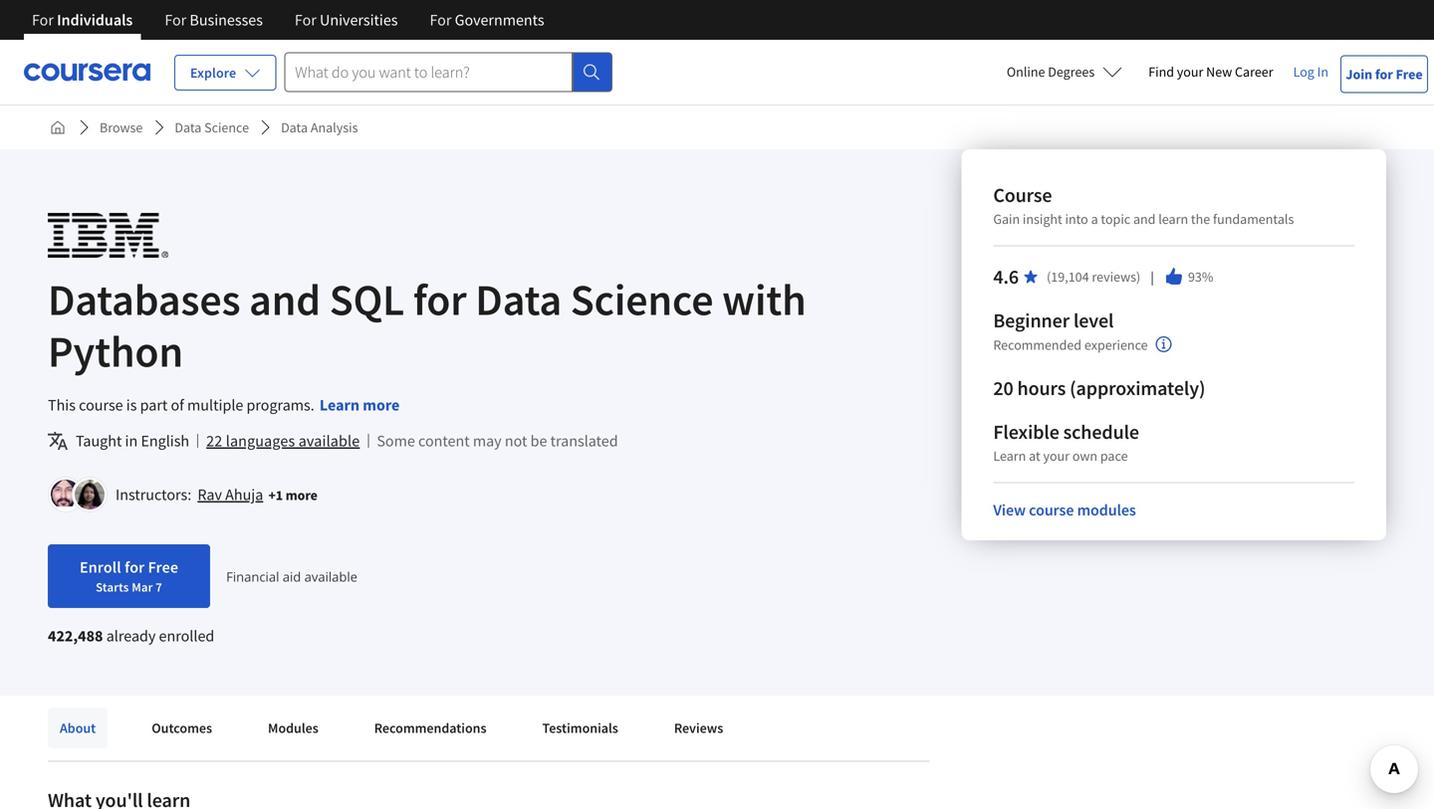 Task type: describe. For each thing, give the bounding box(es) containing it.
rav
[[198, 485, 222, 505]]

(19,104 reviews) |
[[1047, 267, 1156, 286]]

financial aid available button
[[226, 568, 357, 586]]

banner navigation
[[16, 0, 560, 40]]

some
[[377, 431, 415, 451]]

level
[[1074, 308, 1114, 333]]

universities
[[320, 10, 398, 30]]

422,488
[[48, 626, 103, 646]]

already
[[106, 626, 156, 646]]

data inside databases and sql for data science with python
[[475, 272, 562, 327]]

20
[[993, 376, 1013, 401]]

for individuals
[[32, 10, 133, 30]]

online degrees
[[1007, 63, 1095, 81]]

course for is
[[79, 395, 123, 415]]

log
[[1293, 63, 1314, 81]]

log in link
[[1283, 60, 1338, 84]]

reviews
[[674, 720, 723, 737]]

at
[[1029, 447, 1040, 465]]

testimonials
[[542, 720, 618, 737]]

this
[[48, 395, 76, 415]]

+1 more button
[[268, 485, 318, 505]]

learn more button
[[320, 393, 400, 417]]

content
[[418, 431, 470, 451]]

recommendations
[[374, 720, 487, 737]]

data science
[[175, 119, 249, 136]]

for for governments
[[430, 10, 452, 30]]

join for free link
[[1340, 55, 1428, 93]]

available for financial aid available
[[304, 568, 357, 586]]

recommended
[[993, 336, 1082, 354]]

is
[[126, 395, 137, 415]]

a
[[1091, 210, 1098, 228]]

find
[[1148, 63, 1174, 81]]

ahuja
[[225, 485, 263, 505]]

english
[[141, 431, 189, 451]]

multiple
[[187, 395, 243, 415]]

join
[[1346, 65, 1372, 83]]

(19,104
[[1047, 268, 1089, 286]]

93%
[[1188, 268, 1213, 286]]

may
[[473, 431, 502, 451]]

beginner level
[[993, 308, 1114, 333]]

find your new career link
[[1138, 60, 1283, 85]]

modules
[[268, 720, 318, 737]]

insight
[[1023, 210, 1062, 228]]

starts
[[96, 580, 129, 596]]

schedule
[[1063, 420, 1139, 445]]

topic
[[1101, 210, 1130, 228]]

about
[[60, 720, 96, 737]]

log in
[[1293, 63, 1329, 81]]

career
[[1235, 63, 1273, 81]]

available for 22 languages available
[[298, 431, 360, 451]]

4.6
[[993, 264, 1019, 289]]

data analysis
[[281, 119, 358, 136]]

free for enroll
[[148, 558, 178, 578]]

coursera image
[[24, 56, 150, 88]]

for for individuals
[[32, 10, 54, 30]]

instructors:
[[116, 485, 191, 505]]

experience
[[1084, 336, 1148, 354]]

learn
[[1158, 210, 1188, 228]]

instructors: rav ahuja +1 more
[[116, 485, 318, 505]]

+1
[[268, 486, 283, 504]]

in
[[1317, 63, 1329, 81]]

data analysis link
[[273, 110, 366, 145]]

for for universities
[[295, 10, 317, 30]]

hours
[[1017, 376, 1066, 401]]

individuals
[[57, 10, 133, 30]]

governments
[[455, 10, 544, 30]]

new
[[1206, 63, 1232, 81]]

0 vertical spatial your
[[1177, 63, 1203, 81]]

for for enroll
[[125, 558, 145, 578]]

outcomes
[[152, 720, 212, 737]]

in
[[125, 431, 138, 451]]

more inside instructors: rav ahuja +1 more
[[286, 486, 318, 504]]

taught
[[76, 431, 122, 451]]

sql
[[329, 272, 404, 327]]

languages
[[226, 431, 295, 451]]



Task type: vqa. For each thing, say whether or not it's contained in the screenshot.
the Testimonials "Link"
yes



Task type: locate. For each thing, give the bounding box(es) containing it.
online
[[1007, 63, 1045, 81]]

not
[[505, 431, 527, 451]]

What do you want to learn? text field
[[284, 52, 573, 92]]

browse
[[100, 119, 143, 136]]

for businesses
[[165, 10, 263, 30]]

databases
[[48, 272, 240, 327]]

financial aid available
[[226, 568, 357, 586]]

course right view
[[1029, 500, 1074, 520]]

for up "what do you want to learn?" text field
[[430, 10, 452, 30]]

science
[[204, 119, 249, 136], [570, 272, 713, 327]]

view course modules link
[[993, 500, 1136, 520]]

and right topic
[[1133, 210, 1156, 228]]

for right sql
[[413, 272, 467, 327]]

some content may not be translated
[[377, 431, 618, 451]]

1 vertical spatial science
[[570, 272, 713, 327]]

programs.
[[247, 395, 314, 415]]

for left the businesses
[[165, 10, 186, 30]]

recommended experience
[[993, 336, 1148, 354]]

for governments
[[430, 10, 544, 30]]

data inside the "data science" link
[[175, 119, 201, 136]]

of
[[171, 395, 184, 415]]

for for businesses
[[165, 10, 186, 30]]

pace
[[1100, 447, 1128, 465]]

science inside the "data science" link
[[204, 119, 249, 136]]

your right find
[[1177, 63, 1203, 81]]

with
[[722, 272, 806, 327]]

beginner
[[993, 308, 1070, 333]]

explore
[[190, 64, 236, 82]]

enroll for free starts mar 7
[[80, 558, 178, 596]]

1 vertical spatial more
[[286, 486, 318, 504]]

flexible
[[993, 420, 1059, 445]]

modules link
[[256, 708, 330, 749]]

7
[[156, 580, 162, 596]]

0 vertical spatial learn
[[320, 395, 360, 415]]

0 horizontal spatial course
[[79, 395, 123, 415]]

and inside databases and sql for data science with python
[[249, 272, 321, 327]]

free
[[1396, 65, 1423, 83], [148, 558, 178, 578]]

0 horizontal spatial data
[[175, 119, 201, 136]]

0 vertical spatial available
[[298, 431, 360, 451]]

22 languages available button
[[206, 429, 360, 453]]

|
[[1149, 267, 1156, 286]]

learn inside the flexible schedule learn at your own pace
[[993, 447, 1026, 465]]

view
[[993, 500, 1026, 520]]

hima vasudevan image
[[75, 480, 105, 510]]

be
[[530, 431, 547, 451]]

for
[[32, 10, 54, 30], [165, 10, 186, 30], [295, 10, 317, 30], [430, 10, 452, 30]]

science inside databases and sql for data science with python
[[570, 272, 713, 327]]

taught in english
[[76, 431, 189, 451]]

422,488 already enrolled
[[48, 626, 214, 646]]

explore button
[[174, 55, 276, 91]]

for inside enroll for free starts mar 7
[[125, 558, 145, 578]]

1 horizontal spatial your
[[1177, 63, 1203, 81]]

learn right programs.
[[320, 395, 360, 415]]

free right join on the right of the page
[[1396, 65, 1423, 83]]

0 vertical spatial free
[[1396, 65, 1423, 83]]

1 vertical spatial for
[[413, 272, 467, 327]]

businesses
[[190, 10, 263, 30]]

1 horizontal spatial for
[[413, 272, 467, 327]]

0 horizontal spatial and
[[249, 272, 321, 327]]

course
[[993, 183, 1052, 208]]

home image
[[50, 120, 66, 135]]

and inside the 'course gain insight into a topic and learn the fundamentals'
[[1133, 210, 1156, 228]]

for universities
[[295, 10, 398, 30]]

1 horizontal spatial free
[[1396, 65, 1423, 83]]

available inside button
[[298, 431, 360, 451]]

2 for from the left
[[165, 10, 186, 30]]

for left universities
[[295, 10, 317, 30]]

learn
[[320, 395, 360, 415], [993, 447, 1026, 465]]

find your new career
[[1148, 63, 1273, 81]]

1 vertical spatial available
[[304, 568, 357, 586]]

and left sql
[[249, 272, 321, 327]]

degrees
[[1048, 63, 1095, 81]]

2 horizontal spatial data
[[475, 272, 562, 327]]

0 vertical spatial more
[[363, 395, 400, 415]]

enroll
[[80, 558, 121, 578]]

0 vertical spatial and
[[1133, 210, 1156, 228]]

data for data science
[[175, 119, 201, 136]]

20 hours (approximately)
[[993, 376, 1205, 401]]

for for join
[[1375, 65, 1393, 83]]

None search field
[[284, 52, 612, 92]]

outcomes link
[[140, 708, 224, 749]]

0 vertical spatial course
[[79, 395, 123, 415]]

0 horizontal spatial science
[[204, 119, 249, 136]]

modules
[[1077, 500, 1136, 520]]

0 horizontal spatial more
[[286, 486, 318, 504]]

and
[[1133, 210, 1156, 228], [249, 272, 321, 327]]

2 vertical spatial for
[[125, 558, 145, 578]]

own
[[1072, 447, 1098, 465]]

free inside enroll for free starts mar 7
[[148, 558, 178, 578]]

the
[[1191, 210, 1210, 228]]

learn left at
[[993, 447, 1026, 465]]

data for data analysis
[[281, 119, 308, 136]]

ibm image
[[48, 213, 168, 258]]

online degrees button
[[991, 50, 1138, 94]]

free for join
[[1396, 65, 1423, 83]]

1 for from the left
[[32, 10, 54, 30]]

flexible schedule learn at your own pace
[[993, 420, 1139, 465]]

for up mar
[[125, 558, 145, 578]]

more right +1
[[286, 486, 318, 504]]

3 for from the left
[[295, 10, 317, 30]]

1 horizontal spatial more
[[363, 395, 400, 415]]

for inside databases and sql for data science with python
[[413, 272, 467, 327]]

2 horizontal spatial for
[[1375, 65, 1393, 83]]

mar
[[132, 580, 153, 596]]

testimonials link
[[530, 708, 630, 749]]

1 vertical spatial and
[[249, 272, 321, 327]]

course for modules
[[1029, 500, 1074, 520]]

rav ahuja image
[[51, 480, 81, 510]]

0 horizontal spatial learn
[[320, 395, 360, 415]]

view course modules
[[993, 500, 1136, 520]]

translated
[[550, 431, 618, 451]]

rav ahuja link
[[198, 485, 263, 505]]

python
[[48, 324, 183, 379]]

reviews)
[[1092, 268, 1141, 286]]

into
[[1065, 210, 1088, 228]]

1 vertical spatial learn
[[993, 447, 1026, 465]]

0 vertical spatial science
[[204, 119, 249, 136]]

your inside the flexible schedule learn at your own pace
[[1043, 447, 1070, 465]]

for right join on the right of the page
[[1375, 65, 1393, 83]]

join for free
[[1346, 65, 1423, 83]]

1 horizontal spatial science
[[570, 272, 713, 327]]

for left individuals
[[32, 10, 54, 30]]

0 vertical spatial for
[[1375, 65, 1393, 83]]

information about difficulty level pre-requisites. image
[[1156, 337, 1172, 353]]

0 horizontal spatial your
[[1043, 447, 1070, 465]]

22
[[206, 431, 222, 451]]

fundamentals
[[1213, 210, 1294, 228]]

available right aid
[[304, 568, 357, 586]]

1 horizontal spatial data
[[281, 119, 308, 136]]

4 for from the left
[[430, 10, 452, 30]]

1 horizontal spatial learn
[[993, 447, 1026, 465]]

0 horizontal spatial for
[[125, 558, 145, 578]]

0 horizontal spatial free
[[148, 558, 178, 578]]

1 vertical spatial your
[[1043, 447, 1070, 465]]

1 horizontal spatial and
[[1133, 210, 1156, 228]]

data science link
[[167, 110, 257, 145]]

enrolled
[[159, 626, 214, 646]]

financial
[[226, 568, 279, 586]]

this course is part of multiple programs. learn more
[[48, 395, 400, 415]]

aid
[[283, 568, 301, 586]]

your right at
[[1043, 447, 1070, 465]]

databases and sql for data science with python
[[48, 272, 806, 379]]

free up 7
[[148, 558, 178, 578]]

course left is
[[79, 395, 123, 415]]

(approximately)
[[1070, 376, 1205, 401]]

available down learn more button
[[298, 431, 360, 451]]

more up some
[[363, 395, 400, 415]]

1 vertical spatial course
[[1029, 500, 1074, 520]]

data inside data analysis link
[[281, 119, 308, 136]]

1 horizontal spatial course
[[1029, 500, 1074, 520]]

your
[[1177, 63, 1203, 81], [1043, 447, 1070, 465]]

1 vertical spatial free
[[148, 558, 178, 578]]



